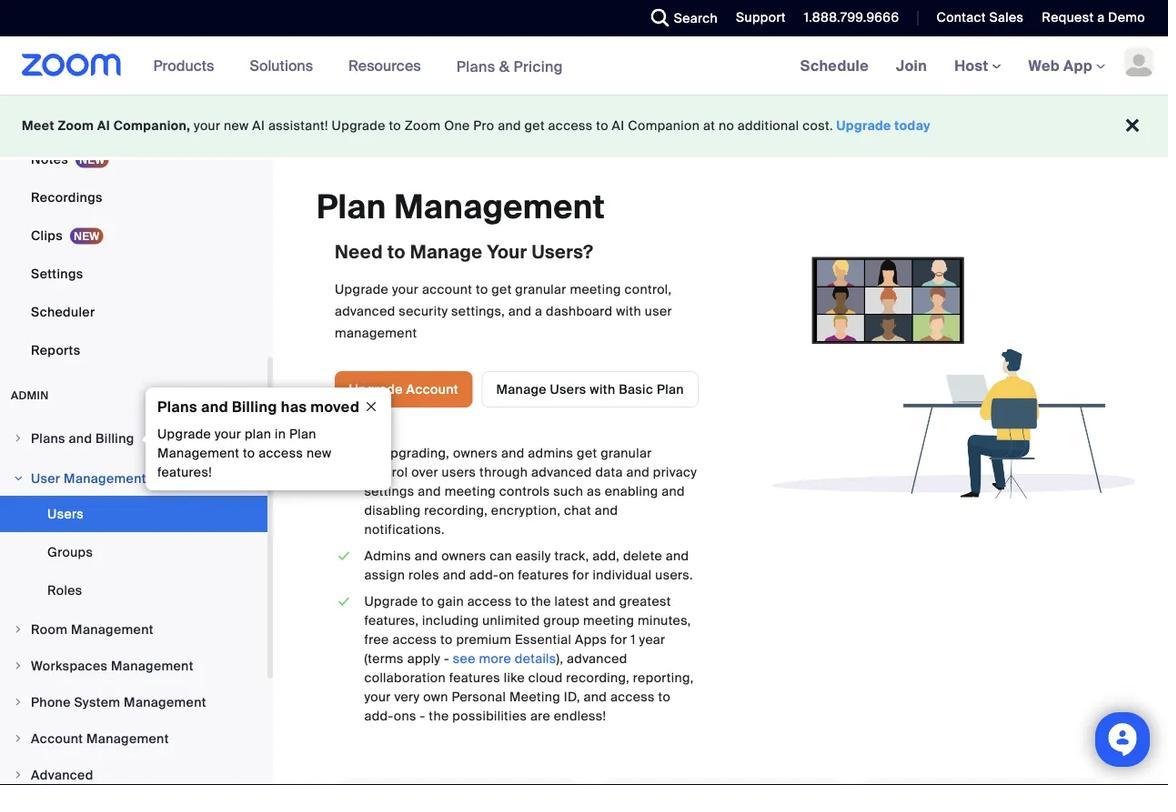 Task type: describe. For each thing, give the bounding box(es) containing it.
privacy
[[653, 464, 697, 481]]

- inside ), advanced collaboration features like cloud recording, reporting, your very own personal meeting id, and access to add-ons - the possibilities are endless!
[[420, 708, 426, 725]]

resources button
[[349, 36, 429, 95]]

recordings
[[31, 189, 103, 206]]

user
[[645, 302, 672, 319]]

recording, inside ), advanced collaboration features like cloud recording, reporting, your very own personal meeting id, and access to add-ons - the possibilities are endless!
[[566, 670, 630, 686]]

plan
[[245, 426, 271, 443]]

see more details link
[[453, 651, 557, 667]]

your inside meet zoom ai companion, footer
[[194, 117, 221, 134]]

advanced inside by upgrading, owners and admins get granular control over users through advanced data and privacy settings and meeting controls such as enabling and disabling recording, encryption, chat and notifications.
[[532, 464, 592, 481]]

notes link
[[0, 141, 268, 177]]

details
[[515, 651, 557, 667]]

latest
[[555, 593, 589, 610]]

your inside ), advanced collaboration features like cloud recording, reporting, your very own personal meeting id, and access to add-ons - the possibilities are endless!
[[364, 689, 391, 706]]

data
[[596, 464, 623, 481]]

control,
[[625, 281, 672, 297]]

- inside upgrade to gain access to the latest and greatest features, including unlimited group meeting minutes, free access to premium essential apps for 1 year (terms apply -
[[444, 651, 450, 667]]

over
[[412, 464, 439, 481]]

admins
[[528, 445, 574, 462]]

at
[[703, 117, 716, 134]]

with inside the upgrade your account to get granular meeting control, advanced security settings, and a dashboard with user management
[[616, 302, 642, 319]]

and inside plans and billing has moved tooltip
[[201, 397, 228, 416]]

meetings navigation
[[787, 36, 1169, 96]]

0 vertical spatial a
[[1098, 9, 1105, 26]]

apply
[[407, 651, 441, 667]]

user
[[31, 470, 60, 487]]

phone
[[31, 694, 71, 711]]

and inside plans and billing menu item
[[69, 430, 92, 447]]

users inside user management menu
[[47, 506, 84, 522]]

get inside meet zoom ai companion, footer
[[525, 117, 545, 134]]

advanced menu item
[[0, 758, 268, 785]]

admin menu menu
[[0, 421, 268, 785]]

and up gain
[[443, 567, 466, 584]]

phone system management menu item
[[0, 685, 268, 720]]

your inside upgrade your plan in plan management to access new features!
[[215, 426, 241, 443]]

1 ai from the left
[[97, 117, 110, 134]]

account inside button
[[406, 381, 459, 398]]

in
[[275, 426, 286, 443]]

contact sales
[[937, 9, 1024, 26]]

very
[[394, 689, 420, 706]]

no
[[719, 117, 735, 134]]

companion
[[628, 117, 700, 134]]

product information navigation
[[140, 36, 577, 96]]

right image for phone system management
[[13, 697, 24, 708]]

need
[[335, 241, 383, 264]]

upgrade for upgrade to gain access to the latest and greatest features, including unlimited group meeting minutes, free access to premium essential apps for 1 year (terms apply -
[[364, 593, 418, 610]]

upgrade account
[[349, 381, 459, 398]]

manage inside manage users with basic plan 'button'
[[496, 381, 547, 398]]

cost.
[[803, 117, 833, 134]]

like
[[504, 670, 525, 686]]

through
[[480, 464, 528, 481]]

billing for plans and billing has moved
[[232, 397, 277, 416]]

are
[[531, 708, 551, 725]]

personal menu menu
[[0, 0, 268, 370]]

one
[[444, 117, 470, 134]]

see more details
[[453, 651, 557, 667]]

0 vertical spatial plan
[[317, 186, 386, 228]]

and inside ), advanced collaboration features like cloud recording, reporting, your very own personal meeting id, and access to add-ons - the possibilities are endless!
[[584, 689, 607, 706]]

(terms
[[364, 651, 404, 667]]

manage users with basic plan button
[[482, 371, 699, 408]]

phone system management
[[31, 694, 206, 711]]

request
[[1042, 9, 1094, 26]]

assistant!
[[268, 117, 328, 134]]

account management menu item
[[0, 722, 268, 756]]

request a demo
[[1042, 9, 1146, 26]]

notes
[[31, 151, 68, 167]]

plans and billing menu item
[[0, 421, 268, 460]]

admins and owners can easily track, add, delete and assign roles and add-on features for individual users.
[[364, 548, 693, 584]]

users link
[[0, 496, 268, 532]]

2 ai from the left
[[252, 117, 265, 134]]

0 horizontal spatial manage
[[410, 241, 483, 264]]

easily
[[516, 548, 551, 565]]

right image for user management
[[13, 473, 24, 484]]

solutions button
[[250, 36, 321, 95]]

groups
[[47, 544, 93, 561]]

upgrade your plan in plan management to access new features!
[[157, 426, 332, 481]]

advanced inside the upgrade your account to get granular meeting control, advanced security settings, and a dashboard with user management
[[335, 302, 396, 319]]

premium
[[456, 631, 512, 648]]

and down privacy
[[662, 483, 685, 500]]

plans for plans and billing
[[31, 430, 65, 447]]

additional
[[738, 117, 800, 134]]

upgrade right cost.
[[837, 117, 892, 134]]

products
[[153, 56, 214, 75]]

upgrade for upgrade your account to get granular meeting control, advanced security settings, and a dashboard with user management
[[335, 281, 389, 297]]

3 ai from the left
[[612, 117, 625, 134]]

recordings link
[[0, 179, 268, 216]]

on
[[499, 567, 515, 584]]

1
[[631, 631, 636, 648]]

apps
[[575, 631, 607, 648]]

plans for plans & pricing
[[457, 57, 496, 76]]

upgrade your account to get granular meeting control, advanced security settings, and a dashboard with user management
[[335, 281, 672, 341]]

roles
[[409, 567, 440, 584]]

to inside upgrade your plan in plan management to access new features!
[[243, 445, 255, 462]]

and down as
[[595, 502, 618, 519]]

get inside by upgrading, owners and admins get granular control over users through advanced data and privacy settings and meeting controls such as enabling and disabling recording, encryption, chat and notifications.
[[577, 445, 597, 462]]

free
[[364, 631, 389, 648]]

plan for manage users with basic plan
[[657, 381, 684, 398]]

management inside upgrade your plan in plan management to access new features!
[[157, 445, 240, 462]]

support
[[736, 9, 786, 26]]

groups link
[[0, 534, 268, 571]]

scheduler link
[[0, 294, 268, 330]]

sales
[[990, 9, 1024, 26]]

workspaces management
[[31, 658, 194, 674]]

companion,
[[113, 117, 191, 134]]

management for account management
[[86, 730, 169, 747]]

),
[[557, 651, 564, 667]]

clips
[[31, 227, 63, 244]]

settings link
[[0, 256, 268, 292]]

controls
[[499, 483, 550, 500]]

owners for roles
[[442, 548, 486, 565]]

meet zoom ai companion, your new ai assistant! upgrade to zoom one pro and get access to ai companion at no additional cost. upgrade today
[[22, 117, 931, 134]]

such
[[554, 483, 584, 500]]

upgrade for upgrade account
[[349, 381, 403, 398]]

join link
[[883, 36, 941, 95]]

add- inside admins and owners can easily track, add, delete and assign roles and add-on features for individual users.
[[470, 567, 499, 584]]

1.888.799.9666 button up schedule link
[[804, 9, 900, 26]]

endless!
[[554, 708, 607, 725]]

schedule
[[801, 56, 869, 75]]

and inside meet zoom ai companion, footer
[[498, 117, 521, 134]]

reporting,
[[633, 670, 694, 686]]

individual
[[593, 567, 652, 584]]

1 zoom from the left
[[58, 117, 94, 134]]

roles
[[47, 582, 82, 599]]

resources
[[349, 56, 421, 75]]

own
[[423, 689, 448, 706]]

greatest
[[620, 593, 671, 610]]

essential
[[515, 631, 572, 648]]

meeting inside upgrade to gain access to the latest and greatest features, including unlimited group meeting minutes, free access to premium essential apps for 1 year (terms apply -
[[583, 612, 635, 629]]

management
[[335, 324, 417, 341]]

room management menu item
[[0, 613, 268, 647]]

assign
[[364, 567, 405, 584]]

2 zoom from the left
[[405, 117, 441, 134]]

your inside the upgrade your account to get granular meeting control, advanced security settings, and a dashboard with user management
[[392, 281, 419, 297]]

users.
[[656, 567, 693, 584]]

to down resources dropdown button
[[389, 117, 401, 134]]

plans and billing has moved
[[157, 397, 360, 416]]

and up users.
[[666, 548, 689, 565]]

delete
[[623, 548, 663, 565]]

advanced
[[31, 767, 93, 784]]

app
[[1064, 56, 1093, 75]]

management for workspaces management
[[111, 658, 194, 674]]



Task type: vqa. For each thing, say whether or not it's contained in the screenshot.
Personal Contacts link
no



Task type: locate. For each thing, give the bounding box(es) containing it.
0 vertical spatial owners
[[453, 445, 498, 462]]

right image left advanced
[[13, 770, 24, 781]]

products button
[[153, 36, 222, 95]]

zoom logo image
[[22, 54, 122, 76]]

access
[[548, 117, 593, 134], [259, 445, 303, 462], [467, 593, 512, 610], [393, 631, 437, 648], [611, 689, 655, 706]]

moved
[[311, 397, 360, 416]]

meeting up apps on the bottom
[[583, 612, 635, 629]]

including
[[422, 612, 479, 629]]

account management
[[31, 730, 169, 747]]

banner containing products
[[0, 36, 1169, 96]]

id,
[[564, 689, 580, 706]]

right image
[[13, 433, 24, 444], [13, 473, 24, 484], [13, 624, 24, 635], [13, 661, 24, 672], [13, 697, 24, 708]]

0 horizontal spatial new
[[224, 117, 249, 134]]

meeting inside by upgrading, owners and admins get granular control over users through advanced data and privacy settings and meeting controls such as enabling and disabling recording, encryption, chat and notifications.
[[445, 483, 496, 500]]

access up unlimited at the left bottom of the page
[[467, 593, 512, 610]]

0 vertical spatial with
[[616, 302, 642, 319]]

owners
[[453, 445, 498, 462], [442, 548, 486, 565]]

by upgrading, owners and admins get granular control over users through advanced data and privacy settings and meeting controls such as enabling and disabling recording, encryption, chat and notifications.
[[364, 445, 697, 538]]

2 checked image from the top
[[335, 592, 354, 611]]

0 vertical spatial add-
[[470, 567, 499, 584]]

right image inside advanced menu item
[[13, 770, 24, 781]]

0 vertical spatial plans
[[457, 57, 496, 76]]

meeting up dashboard
[[570, 281, 621, 297]]

management inside the 'main content' main content
[[394, 186, 605, 228]]

and up "user management"
[[69, 430, 92, 447]]

0 vertical spatial users
[[550, 381, 587, 398]]

contact
[[937, 9, 986, 26]]

new
[[224, 117, 249, 134], [307, 445, 332, 462]]

system
[[74, 694, 120, 711]]

1 vertical spatial meeting
[[445, 483, 496, 500]]

and up enabling
[[627, 464, 650, 481]]

the inside upgrade to gain access to the latest and greatest features, including unlimited group meeting minutes, free access to premium essential apps for 1 year (terms apply -
[[531, 593, 551, 610]]

plan for upgrade your plan in plan management to access new features!
[[289, 426, 316, 443]]

advanced up management
[[335, 302, 396, 319]]

to left the companion in the right of the page
[[596, 117, 609, 134]]

with left basic
[[590, 381, 616, 398]]

billing inside tooltip
[[232, 397, 277, 416]]

0 vertical spatial new
[[224, 117, 249, 134]]

1 horizontal spatial ai
[[252, 117, 265, 134]]

management up workspaces management
[[71, 621, 154, 638]]

a inside the upgrade your account to get granular meeting control, advanced security settings, and a dashboard with user management
[[535, 302, 543, 319]]

upgrade inside upgrade to gain access to the latest and greatest features, including unlimited group meeting minutes, free access to premium essential apps for 1 year (terms apply -
[[364, 593, 418, 610]]

and down over
[[418, 483, 441, 500]]

1 horizontal spatial recording,
[[566, 670, 630, 686]]

and inside the upgrade your account to get granular meeting control, advanced security settings, and a dashboard with user management
[[508, 302, 532, 319]]

see
[[453, 651, 476, 667]]

with inside 'button'
[[590, 381, 616, 398]]

to inside ), advanced collaboration features like cloud recording, reporting, your very own personal meeting id, and access to add-ons - the possibilities are endless!
[[659, 689, 671, 706]]

the down own
[[429, 708, 449, 725]]

right image inside plans and billing menu item
[[13, 433, 24, 444]]

1.888.799.9666 button
[[791, 0, 904, 36], [804, 9, 900, 26]]

management for user management
[[64, 470, 146, 487]]

&
[[499, 57, 510, 76]]

and down the individual
[[593, 593, 616, 610]]

profile picture image
[[1125, 47, 1154, 76]]

get inside the upgrade your account to get granular meeting control, advanced security settings, and a dashboard with user management
[[492, 281, 512, 297]]

0 horizontal spatial the
[[429, 708, 449, 725]]

0 vertical spatial the
[[531, 593, 551, 610]]

web app button
[[1029, 56, 1106, 75]]

advanced down apps on the bottom
[[567, 651, 628, 667]]

1 horizontal spatial the
[[531, 593, 551, 610]]

plans up user on the bottom
[[31, 430, 65, 447]]

1 horizontal spatial -
[[444, 651, 450, 667]]

right image inside phone system management menu item
[[13, 697, 24, 708]]

right image down admin
[[13, 433, 24, 444]]

2 vertical spatial meeting
[[583, 612, 635, 629]]

1 right image from the top
[[13, 433, 24, 444]]

with
[[616, 302, 642, 319], [590, 381, 616, 398]]

new down moved
[[307, 445, 332, 462]]

users up the groups
[[47, 506, 84, 522]]

0 horizontal spatial account
[[31, 730, 83, 747]]

upgrade inside the upgrade your account to get granular meeting control, advanced security settings, and a dashboard with user management
[[335, 281, 389, 297]]

1 horizontal spatial plan
[[317, 186, 386, 228]]

plan
[[317, 186, 386, 228], [657, 381, 684, 398], [289, 426, 316, 443]]

upgrade for upgrade your plan in plan management to access new features!
[[157, 426, 211, 443]]

plan up "need"
[[317, 186, 386, 228]]

right image left phone on the left bottom of page
[[13, 697, 24, 708]]

2 vertical spatial plan
[[289, 426, 316, 443]]

1 horizontal spatial add-
[[470, 567, 499, 584]]

zoom right meet
[[58, 117, 94, 134]]

roles link
[[0, 572, 268, 609]]

0 horizontal spatial plan
[[289, 426, 316, 443]]

for left 1
[[611, 631, 628, 648]]

upgrade up features,
[[364, 593, 418, 610]]

plan inside upgrade your plan in plan management to access new features!
[[289, 426, 316, 443]]

1 horizontal spatial for
[[611, 631, 628, 648]]

plan right basic
[[657, 381, 684, 398]]

your right companion,
[[194, 117, 221, 134]]

your up security
[[392, 281, 419, 297]]

close image
[[357, 399, 386, 415]]

0 horizontal spatial recording,
[[424, 502, 488, 519]]

for inside admins and owners can easily track, add, delete and assign roles and add-on features for individual users.
[[573, 567, 590, 584]]

with down control,
[[616, 302, 642, 319]]

users?
[[532, 241, 594, 264]]

to left gain
[[422, 593, 434, 610]]

a left dashboard
[[535, 302, 543, 319]]

2 horizontal spatial plan
[[657, 381, 684, 398]]

0 horizontal spatial with
[[590, 381, 616, 398]]

1 horizontal spatial granular
[[601, 445, 652, 462]]

1 horizontal spatial features
[[518, 567, 569, 584]]

personal
[[452, 689, 506, 706]]

account inside menu item
[[31, 730, 83, 747]]

upgrade up close icon
[[349, 381, 403, 398]]

more
[[479, 651, 512, 667]]

1 horizontal spatial plans
[[157, 397, 197, 416]]

account
[[406, 381, 459, 398], [31, 730, 83, 747]]

recording,
[[424, 502, 488, 519], [566, 670, 630, 686]]

features down easily
[[518, 567, 569, 584]]

upgrade down the product information navigation
[[332, 117, 386, 134]]

1 horizontal spatial billing
[[232, 397, 277, 416]]

billing up plan at left
[[232, 397, 277, 416]]

0 vertical spatial billing
[[232, 397, 277, 416]]

search
[[674, 10, 718, 26]]

0 vertical spatial -
[[444, 651, 450, 667]]

access down reporting,
[[611, 689, 655, 706]]

features inside admins and owners can easily track, add, delete and assign roles and add-on features for individual users.
[[518, 567, 569, 584]]

collaboration
[[364, 670, 446, 686]]

owners inside by upgrading, owners and admins get granular control over users through advanced data and privacy settings and meeting controls such as enabling and disabling recording, encryption, chat and notifications.
[[453, 445, 498, 462]]

1 vertical spatial the
[[429, 708, 449, 725]]

1 vertical spatial recording,
[[566, 670, 630, 686]]

to up unlimited at the left bottom of the page
[[515, 593, 528, 610]]

plans up plans and billing menu item
[[157, 397, 197, 416]]

user management menu
[[0, 496, 268, 611]]

0 horizontal spatial granular
[[515, 281, 567, 297]]

to inside the upgrade your account to get granular meeting control, advanced security settings, and a dashboard with user management
[[476, 281, 488, 297]]

0 vertical spatial for
[[573, 567, 590, 584]]

0 horizontal spatial for
[[573, 567, 590, 584]]

checked image for upgrade
[[335, 592, 354, 611]]

4 right image from the top
[[13, 661, 24, 672]]

users up admins
[[550, 381, 587, 398]]

right image inside workspaces management menu item
[[13, 661, 24, 672]]

disabling
[[364, 502, 421, 519]]

advanced
[[335, 302, 396, 319], [532, 464, 592, 481], [567, 651, 628, 667]]

search button
[[638, 0, 723, 36]]

2 vertical spatial get
[[577, 445, 597, 462]]

management up features!
[[157, 445, 240, 462]]

right image left workspaces
[[13, 661, 24, 672]]

1 vertical spatial users
[[47, 506, 84, 522]]

0 horizontal spatial ai
[[97, 117, 110, 134]]

new left assistant!
[[224, 117, 249, 134]]

0 vertical spatial checked image
[[335, 547, 354, 566]]

granular down the users?
[[515, 281, 567, 297]]

your left plan at left
[[215, 426, 241, 443]]

to right "need"
[[388, 241, 406, 264]]

solutions
[[250, 56, 313, 75]]

management up your
[[394, 186, 605, 228]]

a left demo
[[1098, 9, 1105, 26]]

and up upgrade your plan in plan management to access new features!
[[201, 397, 228, 416]]

recording, inside by upgrading, owners and admins get granular control over users through advanced data and privacy settings and meeting controls such as enabling and disabling recording, encryption, chat and notifications.
[[424, 502, 488, 519]]

account up advanced
[[31, 730, 83, 747]]

1 vertical spatial add-
[[364, 708, 394, 725]]

0 vertical spatial granular
[[515, 281, 567, 297]]

2 vertical spatial plans
[[31, 430, 65, 447]]

enabling
[[605, 483, 659, 500]]

to down plan at left
[[243, 445, 255, 462]]

owners for through
[[453, 445, 498, 462]]

plans left "&"
[[457, 57, 496, 76]]

for inside upgrade to gain access to the latest and greatest features, including unlimited group meeting minutes, free access to premium essential apps for 1 year (terms apply -
[[611, 631, 628, 648]]

0 vertical spatial account
[[406, 381, 459, 398]]

management for room management
[[71, 621, 154, 638]]

reports link
[[0, 332, 268, 369]]

account
[[422, 281, 473, 297]]

features
[[518, 567, 569, 584], [449, 670, 501, 686]]

- right ons
[[420, 708, 426, 725]]

management for plan management
[[394, 186, 605, 228]]

main content main content
[[273, 160, 1169, 785]]

1 vertical spatial a
[[535, 302, 543, 319]]

side navigation navigation
[[0, 0, 273, 785]]

banner
[[0, 36, 1169, 96]]

control
[[364, 464, 408, 481]]

and up roles
[[415, 548, 438, 565]]

and
[[498, 117, 521, 134], [508, 302, 532, 319], [201, 397, 228, 416], [69, 430, 92, 447], [501, 445, 525, 462], [627, 464, 650, 481], [418, 483, 441, 500], [662, 483, 685, 500], [595, 502, 618, 519], [415, 548, 438, 565], [666, 548, 689, 565], [443, 567, 466, 584], [593, 593, 616, 610], [584, 689, 607, 706]]

1 horizontal spatial manage
[[496, 381, 547, 398]]

- left see
[[444, 651, 450, 667]]

-
[[444, 651, 450, 667], [420, 708, 426, 725]]

advanced up such
[[532, 464, 592, 481]]

web
[[1029, 56, 1060, 75]]

1.888.799.9666 button up schedule
[[791, 0, 904, 36]]

3 right image from the top
[[13, 624, 24, 635]]

users inside 'button'
[[550, 381, 587, 398]]

1 vertical spatial owners
[[442, 548, 486, 565]]

right image for account management
[[13, 734, 24, 744]]

2 vertical spatial advanced
[[567, 651, 628, 667]]

to up settings,
[[476, 281, 488, 297]]

upgrade account button
[[335, 371, 473, 408]]

granular inside by upgrading, owners and admins get granular control over users through advanced data and privacy settings and meeting controls such as enabling and disabling recording, encryption, chat and notifications.
[[601, 445, 652, 462]]

1 vertical spatial with
[[590, 381, 616, 398]]

0 horizontal spatial plans
[[31, 430, 65, 447]]

right image
[[13, 734, 24, 744], [13, 770, 24, 781]]

plan inside 'button'
[[657, 381, 684, 398]]

features,
[[364, 612, 419, 629]]

room management
[[31, 621, 154, 638]]

get right pro
[[525, 117, 545, 134]]

user management
[[31, 470, 146, 487]]

request a demo link
[[1029, 0, 1169, 36], [1042, 9, 1146, 26]]

recording, down users
[[424, 502, 488, 519]]

owners inside admins and owners can easily track, add, delete and assign roles and add-on features for individual users.
[[442, 548, 486, 565]]

1 vertical spatial for
[[611, 631, 628, 648]]

right image inside user management menu item
[[13, 473, 24, 484]]

billing for plans and billing
[[96, 430, 134, 447]]

right image for workspaces management
[[13, 661, 24, 672]]

workspaces management menu item
[[0, 649, 268, 683]]

0 horizontal spatial zoom
[[58, 117, 94, 134]]

upgrade inside upgrade your plan in plan management to access new features!
[[157, 426, 211, 443]]

granular
[[515, 281, 567, 297], [601, 445, 652, 462]]

right image inside room management menu item
[[13, 624, 24, 635]]

1 horizontal spatial new
[[307, 445, 332, 462]]

1 horizontal spatial zoom
[[405, 117, 441, 134]]

0 horizontal spatial billing
[[96, 430, 134, 447]]

year
[[639, 631, 666, 648]]

add- inside ), advanced collaboration features like cloud recording, reporting, your very own personal meeting id, and access to add-ons - the possibilities are endless!
[[364, 708, 394, 725]]

owners left can at the left bottom of page
[[442, 548, 486, 565]]

0 horizontal spatial add-
[[364, 708, 394, 725]]

and right pro
[[498, 117, 521, 134]]

access inside upgrade your plan in plan management to access new features!
[[259, 445, 303, 462]]

0 horizontal spatial get
[[492, 281, 512, 297]]

1 vertical spatial account
[[31, 730, 83, 747]]

meet zoom ai companion, footer
[[0, 95, 1169, 157]]

checked image for admins
[[335, 547, 354, 566]]

access inside ), advanced collaboration features like cloud recording, reporting, your very own personal meeting id, and access to add-ons - the possibilities are endless!
[[611, 689, 655, 706]]

your
[[487, 241, 527, 264]]

1 right image from the top
[[13, 734, 24, 744]]

recording, up id,
[[566, 670, 630, 686]]

plans inside menu item
[[31, 430, 65, 447]]

add- down the collaboration
[[364, 708, 394, 725]]

upgrade inside button
[[349, 381, 403, 398]]

1 vertical spatial right image
[[13, 770, 24, 781]]

schedule link
[[787, 36, 883, 95]]

upgrading,
[[383, 445, 450, 462]]

management down workspaces management menu item
[[124, 694, 206, 711]]

right image for room management
[[13, 624, 24, 635]]

1 vertical spatial get
[[492, 281, 512, 297]]

1 horizontal spatial account
[[406, 381, 459, 398]]

cloud
[[529, 670, 563, 686]]

upgrade to gain access to the latest and greatest features, including unlimited group meeting minutes, free access to premium essential apps for 1 year (terms apply -
[[364, 593, 691, 667]]

features inside ), advanced collaboration features like cloud recording, reporting, your very own personal meeting id, and access to add-ons - the possibilities are endless!
[[449, 670, 501, 686]]

1 vertical spatial features
[[449, 670, 501, 686]]

to down including
[[441, 631, 453, 648]]

user management menu item
[[0, 461, 268, 496]]

zoom left one
[[405, 117, 441, 134]]

owners up users
[[453, 445, 498, 462]]

upgrade up features!
[[157, 426, 211, 443]]

right image left account management
[[13, 734, 24, 744]]

new inside meet zoom ai companion, footer
[[224, 117, 249, 134]]

right image inside account management menu item
[[13, 734, 24, 744]]

and up through
[[501, 445, 525, 462]]

1 horizontal spatial with
[[616, 302, 642, 319]]

admins
[[364, 548, 411, 565]]

granular up 'data'
[[601, 445, 652, 462]]

add- down can at the left bottom of page
[[470, 567, 499, 584]]

reports
[[31, 342, 80, 359]]

right image left user on the bottom
[[13, 473, 24, 484]]

0 horizontal spatial users
[[47, 506, 84, 522]]

1 vertical spatial plan
[[657, 381, 684, 398]]

ai up notes link
[[97, 117, 110, 134]]

1 vertical spatial -
[[420, 708, 426, 725]]

features up 'personal' on the left bottom of page
[[449, 670, 501, 686]]

1 vertical spatial new
[[307, 445, 332, 462]]

0 vertical spatial meeting
[[570, 281, 621, 297]]

1 vertical spatial granular
[[601, 445, 652, 462]]

management up advanced menu item
[[86, 730, 169, 747]]

account up upgrading, at the bottom of the page
[[406, 381, 459, 398]]

5 right image from the top
[[13, 697, 24, 708]]

billing inside menu item
[[96, 430, 134, 447]]

demo
[[1109, 9, 1146, 26]]

management down room management menu item
[[111, 658, 194, 674]]

0 vertical spatial advanced
[[335, 302, 396, 319]]

billing up user management menu item
[[96, 430, 134, 447]]

2 horizontal spatial get
[[577, 445, 597, 462]]

plans and billing has moved tooltip
[[141, 388, 391, 491]]

meeting down users
[[445, 483, 496, 500]]

1 vertical spatial billing
[[96, 430, 134, 447]]

0 vertical spatial manage
[[410, 241, 483, 264]]

plans for plans and billing has moved
[[157, 397, 197, 416]]

to down reporting,
[[659, 689, 671, 706]]

plans inside tooltip
[[157, 397, 197, 416]]

right image for plans and billing
[[13, 433, 24, 444]]

possibilities
[[453, 708, 527, 725]]

manage up admins
[[496, 381, 547, 398]]

access up apply
[[393, 631, 437, 648]]

management up users link
[[64, 470, 146, 487]]

0 vertical spatial recording,
[[424, 502, 488, 519]]

access inside meet zoom ai companion, footer
[[548, 117, 593, 134]]

users
[[442, 464, 476, 481]]

1 checked image from the top
[[335, 547, 354, 566]]

0 horizontal spatial -
[[420, 708, 426, 725]]

and right id,
[[584, 689, 607, 706]]

plans inside the product information navigation
[[457, 57, 496, 76]]

pricing
[[514, 57, 563, 76]]

0 vertical spatial get
[[525, 117, 545, 134]]

manage up the "account"
[[410, 241, 483, 264]]

meet
[[22, 117, 55, 134]]

plan right in
[[289, 426, 316, 443]]

1 vertical spatial advanced
[[532, 464, 592, 481]]

your
[[194, 117, 221, 134], [392, 281, 419, 297], [215, 426, 241, 443], [364, 689, 391, 706]]

your left very
[[364, 689, 391, 706]]

1 vertical spatial manage
[[496, 381, 547, 398]]

notifications.
[[364, 521, 445, 538]]

right image for advanced
[[13, 770, 24, 781]]

advanced inside ), advanced collaboration features like cloud recording, reporting, your very own personal meeting id, and access to add-ons - the possibilities are endless!
[[567, 651, 628, 667]]

host
[[955, 56, 993, 75]]

2 horizontal spatial ai
[[612, 117, 625, 134]]

1 horizontal spatial a
[[1098, 9, 1105, 26]]

1 horizontal spatial get
[[525, 117, 545, 134]]

upgrade today link
[[837, 117, 931, 134]]

manage users with basic plan
[[496, 381, 684, 398]]

ai left the companion in the right of the page
[[612, 117, 625, 134]]

upgrade down "need"
[[335, 281, 389, 297]]

2 right image from the top
[[13, 473, 24, 484]]

get up settings,
[[492, 281, 512, 297]]

1.888.799.9666
[[804, 9, 900, 26]]

access down in
[[259, 445, 303, 462]]

add-
[[470, 567, 499, 584], [364, 708, 394, 725]]

0 horizontal spatial features
[[449, 670, 501, 686]]

meeting inside the upgrade your account to get granular meeting control, advanced security settings, and a dashboard with user management
[[570, 281, 621, 297]]

2 horizontal spatial plans
[[457, 57, 496, 76]]

1 vertical spatial checked image
[[335, 592, 354, 611]]

room
[[31, 621, 68, 638]]

plans and billing
[[31, 430, 134, 447]]

dashboard
[[546, 302, 613, 319]]

and inside upgrade to gain access to the latest and greatest features, including unlimited group meeting minutes, free access to premium essential apps for 1 year (terms apply -
[[593, 593, 616, 610]]

0 horizontal spatial a
[[535, 302, 543, 319]]

settings,
[[452, 302, 505, 319]]

gain
[[437, 593, 464, 610]]

the inside ), advanced collaboration features like cloud recording, reporting, your very own personal meeting id, and access to add-ons - the possibilities are endless!
[[429, 708, 449, 725]]

a
[[1098, 9, 1105, 26], [535, 302, 543, 319]]

encryption,
[[491, 502, 561, 519]]

1 vertical spatial plans
[[157, 397, 197, 416]]

for down track,
[[573, 567, 590, 584]]

0 vertical spatial right image
[[13, 734, 24, 744]]

ai left assistant!
[[252, 117, 265, 134]]

2 right image from the top
[[13, 770, 24, 781]]

0 vertical spatial features
[[518, 567, 569, 584]]

the up group at the bottom left
[[531, 593, 551, 610]]

1 horizontal spatial users
[[550, 381, 587, 398]]

checked image
[[335, 547, 354, 566], [335, 592, 354, 611]]

new inside upgrade your plan in plan management to access new features!
[[307, 445, 332, 462]]

join
[[897, 56, 928, 75]]

access down pricing
[[548, 117, 593, 134]]

granular inside the upgrade your account to get granular meeting control, advanced security settings, and a dashboard with user management
[[515, 281, 567, 297]]



